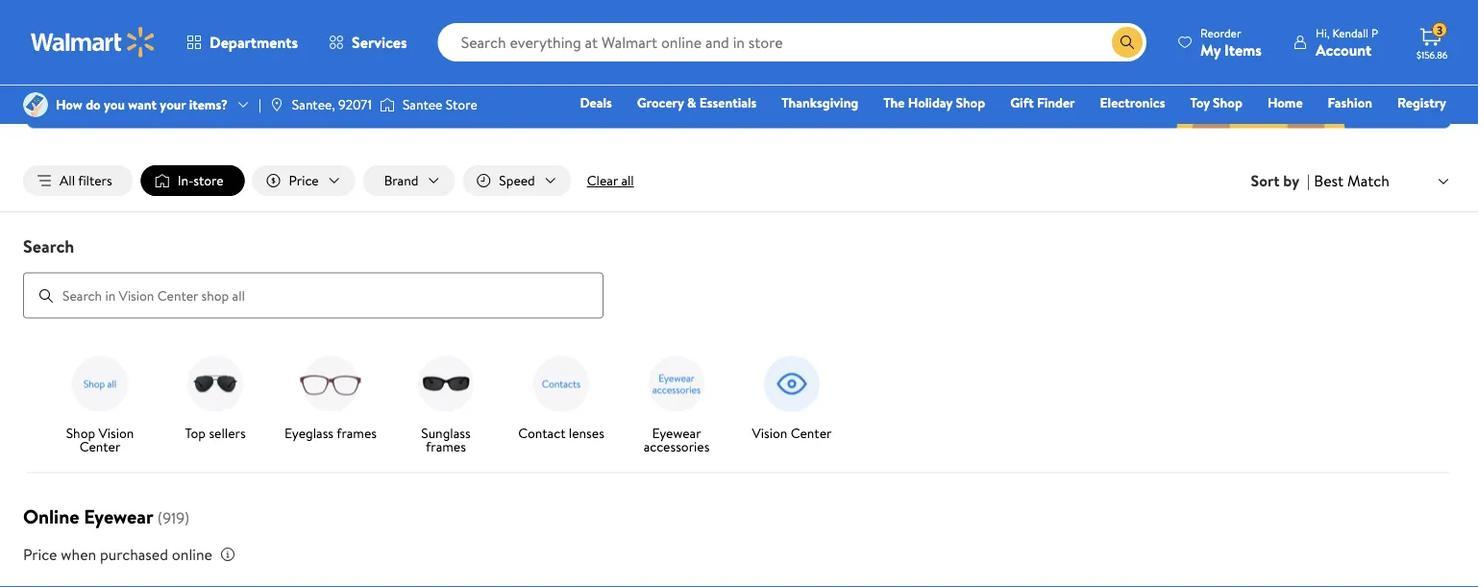 Task type: locate. For each thing, give the bounding box(es) containing it.
price down santee,
[[289, 171, 319, 190]]

 image for santee store
[[380, 95, 395, 114]]

eyewear down eyewear accessories image
[[652, 424, 701, 442]]

2 vision from the left
[[752, 424, 788, 442]]

shop vision center image
[[65, 350, 135, 419]]

vision center link
[[742, 350, 842, 444]]

0 horizontal spatial price
[[23, 544, 57, 565]]

& left more.
[[764, 34, 775, 58]]

registry link
[[1389, 92, 1455, 113]]

1 horizontal spatial price
[[289, 171, 319, 190]]

the holiday shop
[[884, 93, 985, 112]]

all filters
[[60, 171, 112, 190]]

eyewear inside "eyewear accessories"
[[652, 424, 701, 442]]

0 horizontal spatial frames
[[337, 424, 377, 442]]

frames inside "link"
[[337, 424, 377, 442]]

gift finder link
[[1002, 92, 1084, 113]]

gift
[[1010, 93, 1034, 112]]

1 vertical spatial price
[[23, 544, 57, 565]]

deals
[[580, 93, 612, 112]]

search
[[23, 234, 74, 258]]

1 vertical spatial |
[[1307, 170, 1311, 191]]

sellers
[[209, 424, 246, 442]]

price
[[289, 171, 319, 190], [23, 544, 57, 565]]

filters
[[78, 171, 112, 190]]

store
[[446, 95, 478, 114]]

0 vertical spatial |
[[259, 95, 261, 114]]

search image
[[38, 288, 54, 303]]

1 horizontal spatial frames
[[426, 437, 466, 456]]

departments button
[[171, 19, 313, 65]]

 image
[[23, 92, 48, 117]]

shop down shop vision center image
[[66, 424, 95, 442]]

home link
[[1259, 92, 1312, 113]]

1 horizontal spatial &
[[764, 34, 775, 58]]

1 horizontal spatial eyewear
[[652, 424, 701, 442]]

brand
[[384, 171, 419, 190]]

your
[[160, 95, 186, 114]]

walmart image
[[31, 27, 156, 58]]

(919)
[[157, 507, 189, 528]]

| right by
[[1307, 170, 1311, 191]]

1 horizontal spatial vision
[[752, 424, 788, 442]]

eyewear up price when purchased online
[[84, 503, 154, 530]]

0 vertical spatial search search field
[[438, 23, 1147, 62]]

& right grocery
[[687, 93, 696, 112]]

hi,
[[1316, 25, 1330, 41]]

one debit link
[[1291, 119, 1373, 140]]

0 vertical spatial price
[[289, 171, 319, 190]]

sort by |
[[1251, 170, 1311, 191]]

price button
[[252, 165, 355, 196]]

| inside sort and filter section element
[[1307, 170, 1311, 191]]

1 horizontal spatial center
[[791, 424, 832, 442]]

frames right eyeglass
[[337, 424, 377, 442]]

center down vision center image
[[791, 424, 832, 442]]

shop vision center link
[[50, 350, 150, 457]]

Search search field
[[438, 23, 1147, 62], [0, 234, 1478, 319]]

0 horizontal spatial &
[[687, 93, 696, 112]]

clear all
[[587, 171, 634, 190]]

price for price
[[289, 171, 319, 190]]

0 vertical spatial eyewear
[[652, 424, 701, 442]]

do
[[86, 95, 101, 114]]

| right items?
[[259, 95, 261, 114]]

speed button
[[463, 165, 572, 196]]

eyeglass frames image
[[296, 350, 365, 419]]

eyewear accessories image
[[642, 350, 711, 419]]

items
[[1225, 39, 1262, 60]]

vision center image
[[758, 350, 827, 419]]

account
[[1316, 39, 1372, 60]]

 image left santee,
[[269, 97, 284, 112]]

 image right 92071 at left top
[[380, 95, 395, 114]]

clear all button
[[579, 165, 642, 196]]

& inside grocery & essentials link
[[687, 93, 696, 112]]

vision down vision center image
[[752, 424, 788, 442]]

center
[[791, 424, 832, 442], [79, 437, 120, 456]]

vision center
[[752, 424, 832, 442]]

1 horizontal spatial  image
[[380, 95, 395, 114]]

1 vertical spatial &
[[687, 93, 696, 112]]

sunglass frames
[[421, 424, 471, 456]]

toy
[[1191, 93, 1210, 112]]

 image
[[380, 95, 395, 114], [269, 97, 284, 112]]

1 vertical spatial search search field
[[0, 234, 1478, 319]]

in-store
[[178, 171, 224, 190]]

vision
[[99, 424, 134, 442], [752, 424, 788, 442]]

frames inside sunglass frames
[[426, 437, 466, 456]]

my
[[1201, 39, 1221, 60]]

contact lenses
[[518, 424, 604, 442]]

price when purchased online
[[23, 544, 212, 565]]

frames
[[337, 424, 377, 442], [426, 437, 466, 456]]

1 horizontal spatial |
[[1307, 170, 1311, 191]]

top sellers image
[[181, 350, 250, 419]]

registry one debit
[[1299, 93, 1447, 139]]

price inside dropdown button
[[289, 171, 319, 190]]

|
[[259, 95, 261, 114], [1307, 170, 1311, 191]]

kendall
[[1333, 25, 1369, 41]]

frames down "sunglass frames" image
[[426, 437, 466, 456]]

eyeglass frames link
[[281, 350, 381, 444]]

shop vision center
[[66, 424, 134, 456]]

0 vertical spatial &
[[764, 34, 775, 58]]

gift finder
[[1010, 93, 1075, 112]]

electronics link
[[1092, 92, 1174, 113]]

top sellers link
[[165, 350, 265, 444]]

0 horizontal spatial center
[[79, 437, 120, 456]]

0 horizontal spatial  image
[[269, 97, 284, 112]]

center down shop vision center image
[[79, 437, 120, 456]]

vision down shop vision center image
[[99, 424, 134, 442]]

santee store
[[403, 95, 478, 114]]

1 vertical spatial eyewear
[[84, 503, 154, 530]]

price left when
[[23, 544, 57, 565]]

1 vision from the left
[[99, 424, 134, 442]]

p
[[1372, 25, 1378, 41]]

shop
[[656, 34, 694, 58], [956, 93, 985, 112], [1213, 93, 1243, 112], [66, 424, 95, 442]]

electronics
[[1100, 93, 1166, 112]]

online eyewear (919)
[[23, 503, 189, 530]]

eyewear
[[652, 424, 701, 442], [84, 503, 154, 530]]

how
[[56, 95, 82, 114]]

when
[[61, 544, 96, 565]]

0 horizontal spatial vision
[[99, 424, 134, 442]]

santee
[[403, 95, 443, 114]]

online
[[23, 503, 79, 530]]



Task type: vqa. For each thing, say whether or not it's contained in the screenshot.
List containing Gifts under $15
no



Task type: describe. For each thing, give the bounding box(es) containing it.
the
[[884, 93, 905, 112]]

0 horizontal spatial eyewear
[[84, 503, 154, 530]]

search icon image
[[1120, 35, 1135, 50]]

92071
[[338, 95, 372, 114]]

shop inside "shop vision center"
[[66, 424, 95, 442]]

walmart+ link
[[1381, 119, 1455, 140]]

eyewear accessories link
[[627, 350, 727, 457]]

santee,
[[292, 95, 335, 114]]

online
[[172, 544, 212, 565]]

in-store button
[[141, 165, 245, 196]]

best match
[[1314, 170, 1390, 191]]

hi, kendall p account
[[1316, 25, 1378, 60]]

grocery
[[637, 93, 684, 112]]

sunglass frames image
[[411, 350, 481, 419]]

eyewear
[[698, 34, 760, 58]]

how do you want your items?
[[56, 95, 228, 114]]

Search in Vision Center shop all search field
[[23, 273, 604, 319]]

home
[[1268, 93, 1303, 112]]

all
[[60, 171, 75, 190]]

speed
[[499, 171, 535, 190]]

deals link
[[571, 92, 621, 113]]

store
[[193, 171, 224, 190]]

best match button
[[1311, 168, 1455, 193]]

accessories
[[644, 437, 710, 456]]

eyeglass
[[285, 424, 334, 442]]

frames for sunglass frames
[[426, 437, 466, 456]]

essentials
[[700, 93, 757, 112]]

finder
[[1037, 93, 1075, 112]]

brand button
[[363, 165, 455, 196]]

santee, 92071
[[292, 95, 372, 114]]

sunglass
[[421, 424, 471, 442]]

thanksgiving link
[[773, 92, 867, 113]]

shop right holiday
[[956, 93, 985, 112]]

all
[[621, 171, 634, 190]]

walmart vision center. shop eyewear and more. image
[[27, 0, 1452, 128]]

purchased
[[100, 544, 168, 565]]

top sellers
[[185, 424, 246, 442]]

fashion link
[[1319, 92, 1381, 113]]

search search field containing search
[[0, 234, 1478, 319]]

all filters button
[[23, 165, 133, 196]]

thanksgiving
[[782, 93, 859, 112]]

eyewear accessories
[[644, 424, 710, 456]]

toy shop
[[1191, 93, 1243, 112]]

services
[[352, 32, 407, 53]]

items?
[[189, 95, 228, 114]]

shop left eyewear
[[656, 34, 694, 58]]

best
[[1314, 170, 1344, 191]]

shop eyewear & more.
[[656, 34, 823, 58]]

eyeglass frames
[[285, 424, 377, 442]]

fashion
[[1328, 93, 1373, 112]]

top
[[185, 424, 206, 442]]

contact
[[518, 424, 566, 442]]

contact lenses image
[[527, 350, 596, 419]]

the holiday shop link
[[875, 92, 994, 113]]

by
[[1284, 170, 1300, 191]]

shop right toy
[[1213, 93, 1243, 112]]

toy shop link
[[1182, 92, 1251, 113]]

clear
[[587, 171, 618, 190]]

debit
[[1331, 120, 1364, 139]]

0 horizontal spatial |
[[259, 95, 261, 114]]

reorder
[[1201, 25, 1242, 41]]

vision inside "shop vision center"
[[99, 424, 134, 442]]

$156.86
[[1417, 48, 1448, 61]]

more.
[[780, 34, 823, 58]]

price for price when purchased online
[[23, 544, 57, 565]]

contact lenses link
[[511, 350, 611, 444]]

Walmart Site-Wide search field
[[438, 23, 1147, 62]]

sort
[[1251, 170, 1280, 191]]

3
[[1437, 22, 1443, 38]]

sort and filter section element
[[0, 150, 1478, 212]]

center inside "shop vision center"
[[79, 437, 120, 456]]

reorder my items
[[1201, 25, 1262, 60]]

lenses
[[569, 424, 604, 442]]

services button
[[313, 19, 423, 65]]

match
[[1348, 170, 1390, 191]]

frames for eyeglass frames
[[337, 424, 377, 442]]

walmart+
[[1389, 120, 1447, 139]]

grocery & essentials
[[637, 93, 757, 112]]

 image for santee, 92071
[[269, 97, 284, 112]]

holiday
[[908, 93, 953, 112]]

registry
[[1398, 93, 1447, 112]]

you
[[104, 95, 125, 114]]

legal information image
[[220, 547, 235, 562]]

one
[[1299, 120, 1328, 139]]

want
[[128, 95, 157, 114]]

in-
[[178, 171, 193, 190]]



